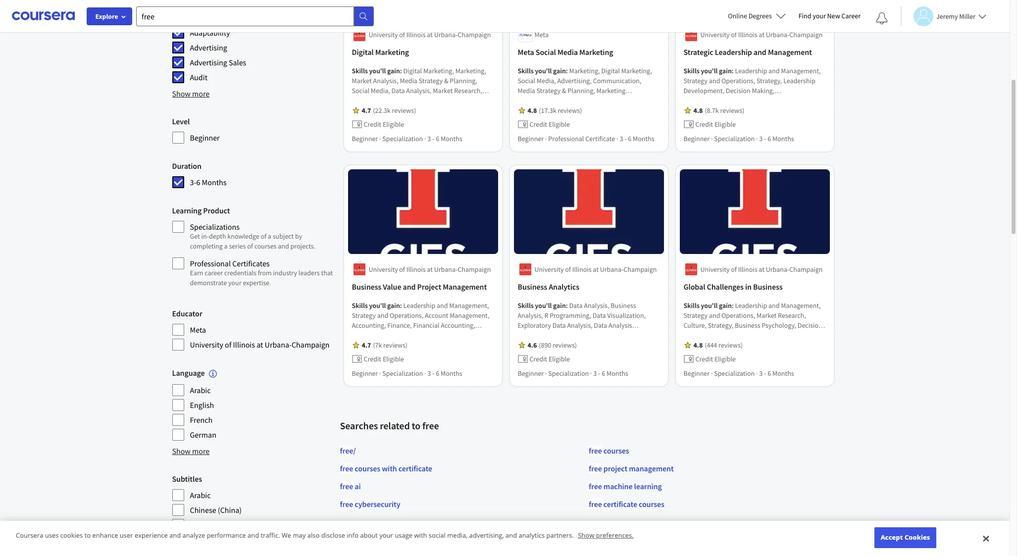 Task type: locate. For each thing, give the bounding box(es) containing it.
credit eligible for social
[[530, 120, 570, 129]]

beginner for digital marketing
[[352, 134, 378, 143]]

1 vertical spatial to
[[85, 531, 91, 540]]

0 vertical spatial 4.7
[[362, 106, 371, 115]]

skills for digital marketing
[[352, 67, 368, 76]]

credit eligible for leadership
[[696, 120, 736, 129]]

0 horizontal spatial professional
[[190, 259, 231, 268]]

arabic inside language group
[[190, 386, 211, 395]]

gain down analytics at the right of the page
[[553, 301, 566, 310]]

credit down (444
[[696, 355, 713, 364]]

4.7 left (22.3k
[[362, 106, 371, 115]]

eligible for leadership
[[715, 120, 736, 129]]

show notifications image
[[876, 12, 888, 24]]

(22.3k
[[373, 106, 391, 115]]

0 horizontal spatial a
[[224, 242, 228, 251]]

: for marketing
[[400, 67, 402, 76]]

beginner down (444
[[684, 369, 710, 378]]

1 show more from the top
[[172, 89, 210, 99]]

(444
[[705, 341, 717, 350]]

business inside global challenges in business link
[[753, 282, 783, 292]]

and left analytics
[[506, 531, 517, 540]]

skills down business analytics
[[518, 301, 534, 310]]

marketing inside digital marketing link
[[375, 47, 409, 57]]

advertising
[[190, 43, 227, 53], [190, 57, 227, 67]]

reviews) for leadership
[[721, 106, 745, 115]]

6 for strategic leadership and management
[[768, 134, 771, 143]]

months for global challenges in business
[[773, 369, 794, 378]]

eligible for value
[[383, 355, 404, 364]]

a left series
[[224, 242, 228, 251]]

1 vertical spatial your
[[228, 278, 242, 287]]

0 horizontal spatial your
[[228, 278, 242, 287]]

gain down the digital marketing
[[387, 67, 400, 76]]

free down free ai
[[340, 499, 353, 509]]

3 for business value and project management
[[428, 369, 431, 378]]

gain for challenges
[[719, 301, 732, 310]]

uses
[[45, 531, 59, 540]]

university up strategic
[[701, 30, 730, 39]]

arabic down information about this filter group image on the bottom left of page
[[190, 386, 211, 395]]

reviews) right (890
[[553, 341, 577, 350]]

university up the digital marketing
[[369, 30, 398, 39]]

partners.
[[547, 531, 574, 540]]

: down the digital marketing
[[400, 67, 402, 76]]

1 vertical spatial management
[[443, 282, 487, 292]]

skills you'll gain :
[[352, 67, 403, 76], [518, 67, 569, 76], [684, 67, 735, 76], [352, 301, 403, 310], [518, 301, 569, 310], [684, 301, 735, 310]]

get
[[190, 232, 200, 241]]

you'll down business analytics
[[535, 301, 552, 310]]

skills you'll gain : for analytics
[[518, 301, 569, 310]]

project
[[417, 282, 441, 292]]

beginner · specialization · 3 - 6 months for leadership
[[684, 134, 794, 143]]

show preferences. link
[[578, 531, 634, 540]]

0 horizontal spatial business
[[352, 282, 381, 292]]

1 more from the top
[[192, 89, 210, 99]]

1 4.7 from the top
[[362, 106, 371, 115]]

illinois for value
[[407, 265, 426, 274]]

level group
[[172, 115, 334, 144]]

you'll down value on the bottom
[[369, 301, 386, 310]]

business inside business value and project management link
[[352, 282, 381, 292]]

meta down educator
[[190, 325, 206, 335]]

university up business analytics
[[535, 265, 564, 274]]

2 advertising from the top
[[190, 57, 227, 67]]

at for value
[[427, 265, 433, 274]]

2 vertical spatial your
[[380, 531, 393, 540]]

product
[[203, 206, 230, 215]]

1 horizontal spatial to
[[412, 420, 421, 432]]

university
[[369, 30, 398, 39], [701, 30, 730, 39], [369, 265, 398, 274], [535, 265, 564, 274], [701, 265, 730, 274], [190, 340, 223, 350]]

3 business from the left
[[753, 282, 783, 292]]

you'll down social
[[535, 67, 552, 76]]

digital marketing
[[352, 47, 409, 57]]

university of illinois at urbana-champaign for value
[[369, 265, 491, 274]]

4.8 for meta
[[528, 106, 537, 115]]

4.8 left (8.7k
[[694, 106, 703, 115]]

4.7 left (7k
[[362, 341, 371, 350]]

illinois for analytics
[[573, 265, 592, 274]]

management right project
[[443, 282, 487, 292]]

you'll down global
[[701, 301, 718, 310]]

4.8 left (444
[[694, 341, 703, 350]]

chinese
[[190, 505, 216, 515]]

0 horizontal spatial marketing
[[375, 47, 409, 57]]

beginner up duration
[[190, 133, 220, 143]]

skills you'll gain : down the digital marketing
[[352, 67, 403, 76]]

dutch
[[190, 520, 210, 530]]

certificates
[[232, 259, 270, 268]]

1 vertical spatial with
[[414, 531, 427, 540]]

2 marketing from the left
[[580, 47, 614, 57]]

may
[[293, 531, 306, 540]]

1 horizontal spatial marketing
[[580, 47, 614, 57]]

2 4.7 from the top
[[362, 341, 371, 350]]

1 vertical spatial english
[[190, 535, 214, 545]]

1 arabic from the top
[[190, 386, 211, 395]]

1 business from the left
[[352, 282, 381, 292]]

skills for business value and project management
[[352, 301, 368, 310]]

courses inside the get in-depth knowledge of a subject by completing a series of courses and projects.
[[254, 242, 277, 251]]

: down analytics at the right of the page
[[566, 301, 568, 310]]

beginner · specialization · 3 - 6 months for analytics
[[518, 369, 628, 378]]

of
[[399, 30, 405, 39], [731, 30, 737, 39], [261, 232, 267, 241], [247, 242, 253, 251], [399, 265, 405, 274], [565, 265, 571, 274], [731, 265, 737, 274], [225, 340, 232, 350]]

credit eligible down 4.6 (890 reviews)
[[530, 355, 570, 364]]

credit down (17.3k
[[530, 120, 547, 129]]

free for free courses with certificate
[[340, 464, 353, 474]]

show more button down german
[[172, 445, 210, 457]]

0 vertical spatial english
[[190, 400, 214, 410]]

: for analytics
[[566, 301, 568, 310]]

courses down the "learning"
[[639, 499, 665, 509]]

0 vertical spatial show more
[[172, 89, 210, 99]]

english down dutch
[[190, 535, 214, 545]]

business analytics
[[518, 282, 580, 292]]

1 vertical spatial advertising
[[190, 57, 227, 67]]

0 vertical spatial advertising
[[190, 43, 227, 53]]

gain for analytics
[[553, 301, 566, 310]]

and right value on the bottom
[[403, 282, 416, 292]]

skills down strategic
[[684, 67, 700, 76]]

reviews) for value
[[383, 341, 408, 350]]

jeremy miller button
[[901, 6, 987, 26]]

gain down challenges
[[719, 301, 732, 310]]

reviews) for analytics
[[553, 341, 577, 350]]

earn career credentials from industry leaders that demonstrate your expertise.
[[190, 268, 333, 287]]

-
[[432, 134, 435, 143], [625, 134, 627, 143], [764, 134, 767, 143], [432, 369, 435, 378], [598, 369, 601, 378], [764, 369, 767, 378]]

1 horizontal spatial management
[[768, 47, 812, 57]]

media,
[[447, 531, 468, 540]]

: down media
[[566, 67, 568, 76]]

more down german
[[192, 446, 210, 456]]

meta social media marketing link
[[518, 46, 660, 58]]

enhance
[[92, 531, 118, 540]]

courses up ai
[[355, 464, 380, 474]]

show for 1st show more button from the bottom of the page
[[172, 446, 191, 456]]

show right partners.
[[578, 531, 595, 540]]

eligible for marketing
[[383, 120, 404, 129]]

certificate down related
[[399, 464, 432, 474]]

champaign for global challenges in business
[[790, 265, 823, 274]]

- for global challenges in business
[[764, 369, 767, 378]]

skills down global
[[684, 301, 700, 310]]

your
[[813, 11, 826, 20], [228, 278, 242, 287], [380, 531, 393, 540]]

4.6
[[528, 341, 537, 350]]

earn
[[190, 268, 203, 277]]

cybersecurity
[[355, 499, 401, 509]]

1 horizontal spatial professional
[[548, 134, 584, 143]]

champaign
[[458, 30, 491, 39], [790, 30, 823, 39], [458, 265, 491, 274], [624, 265, 657, 274], [790, 265, 823, 274], [292, 340, 330, 350]]

beginner · specialization · 3 - 6 months down the 4.7 (7k reviews)
[[352, 369, 462, 378]]

beginner · specialization · 3 - 6 months down '4.8 (444 reviews)'
[[684, 369, 794, 378]]

illinois
[[407, 30, 426, 39], [738, 30, 758, 39], [407, 265, 426, 274], [573, 265, 592, 274], [738, 265, 758, 274], [233, 340, 255, 350]]

you'll for leadership
[[701, 67, 718, 76]]

2 arabic from the top
[[190, 491, 211, 500]]

: down value on the bottom
[[400, 301, 402, 310]]

language group
[[172, 367, 334, 441]]

german
[[190, 430, 216, 440]]

advertising for advertising
[[190, 43, 227, 53]]

4.7 for business
[[362, 341, 371, 350]]

3 for digital marketing
[[428, 134, 431, 143]]

you'll down the digital marketing
[[369, 67, 386, 76]]

0 horizontal spatial management
[[443, 282, 487, 292]]

2 horizontal spatial your
[[813, 11, 826, 20]]

specialization down 4.6 (890 reviews)
[[548, 369, 589, 378]]

learning
[[172, 206, 202, 215]]

2 show more from the top
[[172, 446, 210, 456]]

2 business from the left
[[518, 282, 547, 292]]

university of illinois at urbana-champaign for analytics
[[535, 265, 657, 274]]

6 for global challenges in business
[[768, 369, 771, 378]]

0 horizontal spatial certificate
[[399, 464, 432, 474]]

advertising up audit
[[190, 57, 227, 67]]

beginner down (22.3k
[[352, 134, 378, 143]]

accept
[[881, 533, 903, 542]]

university up challenges
[[701, 265, 730, 274]]

global challenges in business
[[684, 282, 783, 292]]

management down find
[[768, 47, 812, 57]]

1 vertical spatial 4.7
[[362, 341, 371, 350]]

2 english from the top
[[190, 535, 214, 545]]

1 vertical spatial show
[[172, 446, 191, 456]]

2 horizontal spatial business
[[753, 282, 783, 292]]

professional inside learning product group
[[190, 259, 231, 268]]

0 vertical spatial meta
[[535, 30, 549, 39]]

coursera uses cookies to enhance user experience and analyze performance and traffic. we may also disclose info about your usage with social media, advertising, and analytics partners. show preferences.
[[16, 531, 634, 540]]

4.6 (890 reviews)
[[528, 341, 577, 350]]

4.8 for global
[[694, 341, 703, 350]]

specialization for analytics
[[548, 369, 589, 378]]

reviews) right (444
[[719, 341, 743, 350]]

social
[[536, 47, 556, 57]]

marketing right media
[[580, 47, 614, 57]]

free left project on the bottom right of page
[[589, 464, 602, 474]]

educator
[[172, 309, 202, 319]]

credit eligible down 4.8 (8.7k reviews)
[[696, 120, 736, 129]]

skills you'll gain : for leadership
[[684, 67, 735, 76]]

credit eligible down (22.3k
[[364, 120, 404, 129]]

1 english from the top
[[190, 400, 214, 410]]

arabic up the chinese
[[190, 491, 211, 500]]

credit eligible down the 4.7 (7k reviews)
[[364, 355, 404, 364]]

advertising for advertising sales
[[190, 57, 227, 67]]

online degrees button
[[720, 5, 794, 27]]

your right find
[[813, 11, 826, 20]]

marketing right digital
[[375, 47, 409, 57]]

show more for 1st show more button from the top of the page
[[172, 89, 210, 99]]

eligible down 4.8 (17.3k reviews)
[[549, 120, 570, 129]]

also
[[307, 531, 320, 540]]

a
[[268, 232, 271, 241], [224, 242, 228, 251]]

free left ai
[[340, 481, 353, 491]]

skills you'll gain : down global
[[684, 301, 735, 310]]

more down audit
[[192, 89, 210, 99]]

explore button
[[87, 7, 132, 25]]

business inside business analytics 'link'
[[518, 282, 547, 292]]

reviews) for challenges
[[719, 341, 743, 350]]

champaign for digital marketing
[[458, 30, 491, 39]]

your down credentials
[[228, 278, 242, 287]]

arabic inside subtitles group
[[190, 491, 211, 500]]

eligible down '4.8 (444 reviews)'
[[715, 355, 736, 364]]

business
[[352, 282, 381, 292], [518, 282, 547, 292], [753, 282, 783, 292]]

What do you want to learn? text field
[[136, 6, 354, 26]]

None search field
[[136, 6, 374, 26]]

1 horizontal spatial certificate
[[604, 499, 638, 509]]

strategic
[[684, 47, 714, 57]]

0 horizontal spatial meta
[[190, 325, 206, 335]]

eligible down the 4.7 (7k reviews)
[[383, 355, 404, 364]]

you'll for value
[[369, 301, 386, 310]]

show more down audit
[[172, 89, 210, 99]]

beginner down (7k
[[352, 369, 378, 378]]

eligible for social
[[549, 120, 570, 129]]

1 horizontal spatial a
[[268, 232, 271, 241]]

months for business value and project management
[[441, 369, 462, 378]]

credit eligible for marketing
[[364, 120, 404, 129]]

credit for marketing
[[364, 120, 381, 129]]

months for strategic leadership and management
[[773, 134, 794, 143]]

cookies
[[60, 531, 83, 540]]

4.7 (7k reviews)
[[362, 341, 408, 350]]

info
[[347, 531, 359, 540]]

1 horizontal spatial business
[[518, 282, 547, 292]]

more for 1st show more button from the bottom of the page
[[192, 446, 210, 456]]

help center image
[[984, 531, 996, 542]]

a left subject
[[268, 232, 271, 241]]

more
[[192, 89, 210, 99], [192, 446, 210, 456]]

beginner · specialization · 3 - 6 months down 4.6 (890 reviews)
[[518, 369, 628, 378]]

online degrees
[[728, 11, 772, 20]]

0 vertical spatial more
[[192, 89, 210, 99]]

0 vertical spatial arabic
[[190, 386, 211, 395]]

free for free certificate
[[589, 499, 602, 509]]

with
[[382, 464, 397, 474], [414, 531, 427, 540]]

beginner for strategic leadership and management
[[684, 134, 710, 143]]

meta up social
[[535, 30, 549, 39]]

show more for 1st show more button from the bottom of the page
[[172, 446, 210, 456]]

0 horizontal spatial with
[[382, 464, 397, 474]]

1 vertical spatial a
[[224, 242, 228, 251]]

certificate
[[399, 464, 432, 474], [604, 499, 638, 509]]

and down subject
[[278, 242, 289, 251]]

eligible down 4.8 (8.7k reviews)
[[715, 120, 736, 129]]

courses down subject
[[254, 242, 277, 251]]

credit eligible for challenges
[[696, 355, 736, 364]]

and right leadership
[[754, 47, 767, 57]]

specialization
[[383, 134, 423, 143], [714, 134, 755, 143], [383, 369, 423, 378], [548, 369, 589, 378], [714, 369, 755, 378]]

courses up project on the bottom right of page
[[604, 446, 629, 456]]

1 vertical spatial meta
[[518, 47, 534, 57]]

- for digital marketing
[[432, 134, 435, 143]]

gain down leadership
[[719, 67, 732, 76]]

1 vertical spatial show more button
[[172, 445, 210, 457]]

from
[[258, 268, 272, 277]]

at for leadership
[[759, 30, 765, 39]]

urbana- inside educator group
[[265, 340, 292, 350]]

skills you'll gain : down value on the bottom
[[352, 301, 403, 310]]

university of illinois at urbana-champaign for leadership
[[701, 30, 823, 39]]

university up value on the bottom
[[369, 265, 398, 274]]

1 horizontal spatial meta
[[518, 47, 534, 57]]

credit down (22.3k
[[364, 120, 381, 129]]

0 vertical spatial your
[[813, 11, 826, 20]]

credit
[[364, 120, 381, 129], [530, 120, 547, 129], [696, 120, 713, 129], [364, 355, 381, 364], [530, 355, 547, 364], [696, 355, 713, 364]]

beginner down (8.7k
[[684, 134, 710, 143]]

1 vertical spatial professional
[[190, 259, 231, 268]]

expertise.
[[243, 278, 271, 287]]

free for free /
[[340, 446, 353, 456]]

demonstrate
[[190, 278, 227, 287]]

1 horizontal spatial your
[[380, 531, 393, 540]]

certificate down machine
[[604, 499, 638, 509]]

0 vertical spatial certificate
[[399, 464, 432, 474]]

university of illinois at urbana-champaign
[[369, 30, 491, 39], [701, 30, 823, 39], [369, 265, 491, 274], [535, 265, 657, 274], [701, 265, 823, 274], [190, 340, 330, 350]]

0 vertical spatial with
[[382, 464, 397, 474]]

social
[[429, 531, 446, 540]]

skills you'll gain : down social
[[518, 67, 569, 76]]

credit for challenges
[[696, 355, 713, 364]]

6 for business value and project management
[[436, 369, 439, 378]]

1 marketing from the left
[[375, 47, 409, 57]]

to
[[412, 420, 421, 432], [85, 531, 91, 540]]

duration group
[[172, 160, 334, 189]]

business analytics link
[[518, 281, 660, 293]]

show more button down audit
[[172, 88, 210, 100]]

1 vertical spatial show more
[[172, 446, 210, 456]]

management
[[768, 47, 812, 57], [443, 282, 487, 292]]

3 for global challenges in business
[[760, 369, 763, 378]]

1 vertical spatial arabic
[[190, 491, 211, 500]]

to right related
[[412, 420, 421, 432]]

4.7 for digital
[[362, 106, 371, 115]]

1 advertising from the top
[[190, 43, 227, 53]]

specialization for marketing
[[383, 134, 423, 143]]

business left analytics at the right of the page
[[518, 282, 547, 292]]

gain down value on the bottom
[[387, 301, 400, 310]]

new
[[828, 11, 840, 20]]

in
[[745, 282, 752, 292]]

free down searches
[[340, 446, 353, 456]]

english inside subtitles group
[[190, 535, 214, 545]]

0 vertical spatial a
[[268, 232, 271, 241]]

beginner for global challenges in business
[[684, 369, 710, 378]]

specialization down '4.8 (444 reviews)'
[[714, 369, 755, 378]]

reviews) right (8.7k
[[721, 106, 745, 115]]

marketing
[[375, 47, 409, 57], [580, 47, 614, 57]]

specialization down 4.8 (8.7k reviews)
[[714, 134, 755, 143]]

0 vertical spatial show more button
[[172, 88, 210, 100]]

2 horizontal spatial meta
[[535, 30, 549, 39]]

specialization down the 4.7 (7k reviews)
[[383, 369, 423, 378]]

0 vertical spatial show
[[172, 89, 191, 99]]

credit eligible for analytics
[[530, 355, 570, 364]]

courses
[[254, 242, 277, 251], [604, 446, 629, 456], [355, 464, 380, 474], [639, 499, 665, 509]]

free cybersecurity
[[340, 499, 401, 509]]

free up free project management
[[589, 446, 602, 456]]

meta inside meta social media marketing 'link'
[[518, 47, 534, 57]]

:
[[400, 67, 402, 76], [566, 67, 568, 76], [732, 67, 734, 76], [400, 301, 402, 310], [566, 301, 568, 310], [732, 301, 734, 310]]

you'll down strategic
[[701, 67, 718, 76]]

credit eligible down (17.3k
[[530, 120, 570, 129]]

show down german
[[172, 446, 191, 456]]

preferences.
[[596, 531, 634, 540]]

professional down 4.8 (17.3k reviews)
[[548, 134, 584, 143]]

that
[[321, 268, 333, 277]]

free right related
[[423, 420, 439, 432]]

credit down 4.6
[[530, 355, 547, 364]]

coursera image
[[12, 8, 75, 24]]

1 vertical spatial more
[[192, 446, 210, 456]]

months for digital marketing
[[441, 134, 462, 143]]

6 for digital marketing
[[436, 134, 439, 143]]

1 vertical spatial certificate
[[604, 499, 638, 509]]

english inside language group
[[190, 400, 214, 410]]

2 vertical spatial show
[[578, 531, 595, 540]]

2 vertical spatial meta
[[190, 325, 206, 335]]

2 more from the top
[[192, 446, 210, 456]]

language
[[172, 368, 205, 378]]

6 inside duration group
[[196, 177, 200, 187]]

beginner · specialization · 3 - 6 months for marketing
[[352, 134, 462, 143]]



Task type: vqa. For each thing, say whether or not it's contained in the screenshot.
such
no



Task type: describe. For each thing, give the bounding box(es) containing it.
credit for leadership
[[696, 120, 713, 129]]

specialization for leadership
[[714, 134, 755, 143]]

meta inside educator group
[[190, 325, 206, 335]]

arabic for english
[[190, 386, 211, 395]]

3-
[[190, 177, 196, 187]]

university of illinois at urbana-champaign for challenges
[[701, 265, 823, 274]]

analyze
[[183, 531, 205, 540]]

related
[[380, 420, 410, 432]]

learning product
[[172, 206, 230, 215]]

reviews) for social
[[558, 106, 582, 115]]

credit for social
[[530, 120, 547, 129]]

urbana- for strategic leadership and management
[[766, 30, 790, 39]]

credit eligible for value
[[364, 355, 404, 364]]

university of illinois at urbana-champaign for marketing
[[369, 30, 491, 39]]

gain for social
[[553, 67, 566, 76]]

illinois for challenges
[[738, 265, 758, 274]]

completing
[[190, 242, 223, 251]]

4.8 for strategic
[[694, 106, 703, 115]]

skills for strategic leadership and management
[[684, 67, 700, 76]]

/
[[353, 446, 356, 456]]

global
[[684, 282, 706, 292]]

beginner inside 'level' group
[[190, 133, 220, 143]]

educator group
[[172, 308, 334, 351]]

projects.
[[291, 242, 316, 251]]

strategic leadership and management link
[[684, 46, 826, 58]]

specializations
[[190, 222, 240, 232]]

you'll for marketing
[[369, 67, 386, 76]]

- for business value and project management
[[432, 369, 435, 378]]

skills for global challenges in business
[[684, 301, 700, 310]]

urbana- for business value and project management
[[434, 265, 458, 274]]

champaign for business analytics
[[624, 265, 657, 274]]

level
[[172, 116, 190, 126]]

0 vertical spatial management
[[768, 47, 812, 57]]

(china)
[[218, 505, 242, 515]]

learning product group
[[172, 205, 334, 292]]

information about this filter group image
[[209, 370, 217, 378]]

eligible for analytics
[[549, 355, 570, 364]]

- for strategic leadership and management
[[764, 134, 767, 143]]

traffic.
[[261, 531, 280, 540]]

champaign for business value and project management
[[458, 265, 491, 274]]

and inside the get in-depth knowledge of a subject by completing a series of courses and projects.
[[278, 242, 289, 251]]

free ai
[[340, 481, 361, 491]]

specialization for challenges
[[714, 369, 755, 378]]

at inside group
[[257, 340, 263, 350]]

machine
[[604, 481, 633, 491]]

career
[[842, 11, 861, 20]]

arabic for chinese (china)
[[190, 491, 211, 500]]

1 show more button from the top
[[172, 88, 210, 100]]

coursera
[[16, 531, 43, 540]]

jeremy miller
[[937, 12, 976, 21]]

you'll for challenges
[[701, 301, 718, 310]]

urbana- for global challenges in business
[[766, 265, 790, 274]]

3 for strategic leadership and management
[[760, 134, 763, 143]]

accept cookies
[[881, 533, 930, 542]]

experience
[[135, 531, 168, 540]]

certificate
[[586, 134, 615, 143]]

chinese (china)
[[190, 505, 242, 515]]

french
[[190, 415, 213, 425]]

free machine learning
[[589, 481, 662, 491]]

4.8 (8.7k reviews)
[[694, 106, 745, 115]]

free courses with certificate
[[340, 464, 432, 474]]

ai
[[355, 481, 361, 491]]

beginner · professional certificate · 3 - 6 months
[[518, 134, 655, 143]]

find
[[799, 11, 812, 20]]

urbana- for business analytics
[[600, 265, 624, 274]]

disclose
[[321, 531, 345, 540]]

- for business analytics
[[598, 369, 601, 378]]

months inside duration group
[[202, 177, 227, 187]]

free for free ai
[[340, 481, 353, 491]]

value
[[383, 282, 401, 292]]

reviews) for marketing
[[392, 106, 416, 115]]

project
[[604, 464, 628, 474]]

digital
[[352, 47, 374, 57]]

: for social
[[566, 67, 568, 76]]

degrees
[[749, 11, 772, 20]]

and left traffic.
[[248, 531, 259, 540]]

leaders
[[299, 268, 320, 277]]

global challenges in business link
[[684, 281, 826, 293]]

university for challenges
[[701, 265, 730, 274]]

beginner for meta social media marketing
[[518, 134, 544, 143]]

meta social media marketing
[[518, 47, 614, 57]]

(7k
[[373, 341, 382, 350]]

illinois for leadership
[[738, 30, 758, 39]]

series
[[229, 242, 246, 251]]

free project management
[[589, 464, 674, 474]]

credit for value
[[364, 355, 381, 364]]

in-
[[201, 232, 209, 241]]

university for value
[[369, 265, 398, 274]]

gain for marketing
[[387, 67, 400, 76]]

4.8 (444 reviews)
[[694, 341, 743, 350]]

more for 1st show more button from the top of the page
[[192, 89, 210, 99]]

free certificate
[[589, 499, 638, 509]]

beginner · specialization · 3 - 6 months for value
[[352, 369, 462, 378]]

credit for analytics
[[530, 355, 547, 364]]

searches
[[340, 420, 378, 432]]

(890
[[539, 341, 552, 350]]

digital marketing link
[[352, 46, 494, 58]]

free /
[[340, 446, 356, 456]]

months for business analytics
[[607, 369, 628, 378]]

business for business value and project management
[[352, 282, 381, 292]]

accept cookies button
[[875, 528, 937, 548]]

0 horizontal spatial to
[[85, 531, 91, 540]]

subtitles
[[172, 474, 202, 484]]

skills you'll gain : for social
[[518, 67, 569, 76]]

leadership
[[715, 47, 752, 57]]

beginner for business analytics
[[518, 369, 544, 378]]

university for leadership
[[701, 30, 730, 39]]

duration
[[172, 161, 202, 171]]

by
[[295, 232, 302, 241]]

miller
[[960, 12, 976, 21]]

champaign inside educator group
[[292, 340, 330, 350]]

4.8 (17.3k reviews)
[[528, 106, 582, 115]]

cookies
[[905, 533, 930, 542]]

your inside earn career credentials from industry leaders that demonstrate your expertise.
[[228, 278, 242, 287]]

4.7 (22.3k reviews)
[[362, 106, 416, 115]]

business value and project management
[[352, 282, 487, 292]]

0 vertical spatial to
[[412, 420, 421, 432]]

at for marketing
[[427, 30, 433, 39]]

and left analyze
[[169, 531, 181, 540]]

free for free project management
[[589, 464, 602, 474]]

credentials
[[224, 268, 257, 277]]

we
[[282, 531, 291, 540]]

0 vertical spatial professional
[[548, 134, 584, 143]]

advertising sales
[[190, 57, 246, 67]]

jeremy
[[937, 12, 958, 21]]

business for business analytics
[[518, 282, 547, 292]]

illinois inside educator group
[[233, 340, 255, 350]]

business value and project management link
[[352, 281, 494, 293]]

eligible for challenges
[[715, 355, 736, 364]]

adaptability
[[190, 28, 230, 38]]

2 show more button from the top
[[172, 445, 210, 457]]

illinois for marketing
[[407, 30, 426, 39]]

knowledge
[[228, 232, 259, 241]]

university for analytics
[[535, 265, 564, 274]]

performance
[[207, 531, 246, 540]]

subtitles group
[[172, 473, 334, 547]]

(17.3k
[[539, 106, 557, 115]]

find your new career
[[799, 11, 861, 20]]

of inside educator group
[[225, 340, 232, 350]]

audit
[[190, 72, 208, 82]]

champaign for strategic leadership and management
[[790, 30, 823, 39]]

university for marketing
[[369, 30, 398, 39]]

free for free courses
[[589, 446, 602, 456]]

user
[[120, 531, 133, 540]]

specialization for value
[[383, 369, 423, 378]]

get in-depth knowledge of a subject by completing a series of courses and projects.
[[190, 232, 316, 251]]

free for free machine learning
[[589, 481, 602, 491]]

professional certificates
[[190, 259, 270, 268]]

university inside educator group
[[190, 340, 223, 350]]

show for 1st show more button from the top of the page
[[172, 89, 191, 99]]

skills for meta social media marketing
[[518, 67, 534, 76]]

: for leadership
[[732, 67, 734, 76]]

university of illinois at urbana-champaign inside educator group
[[190, 340, 330, 350]]

advertising,
[[469, 531, 504, 540]]

1 horizontal spatial with
[[414, 531, 427, 540]]

page navigation navigation
[[557, 534, 621, 556]]

at for analytics
[[593, 265, 599, 274]]

you'll for social
[[535, 67, 552, 76]]

career
[[205, 268, 223, 277]]

marketing inside meta social media marketing 'link'
[[580, 47, 614, 57]]

industry
[[273, 268, 297, 277]]

6 for business analytics
[[602, 369, 605, 378]]

free for free cybersecurity
[[340, 499, 353, 509]]

your inside 'find your new career' link
[[813, 11, 826, 20]]



